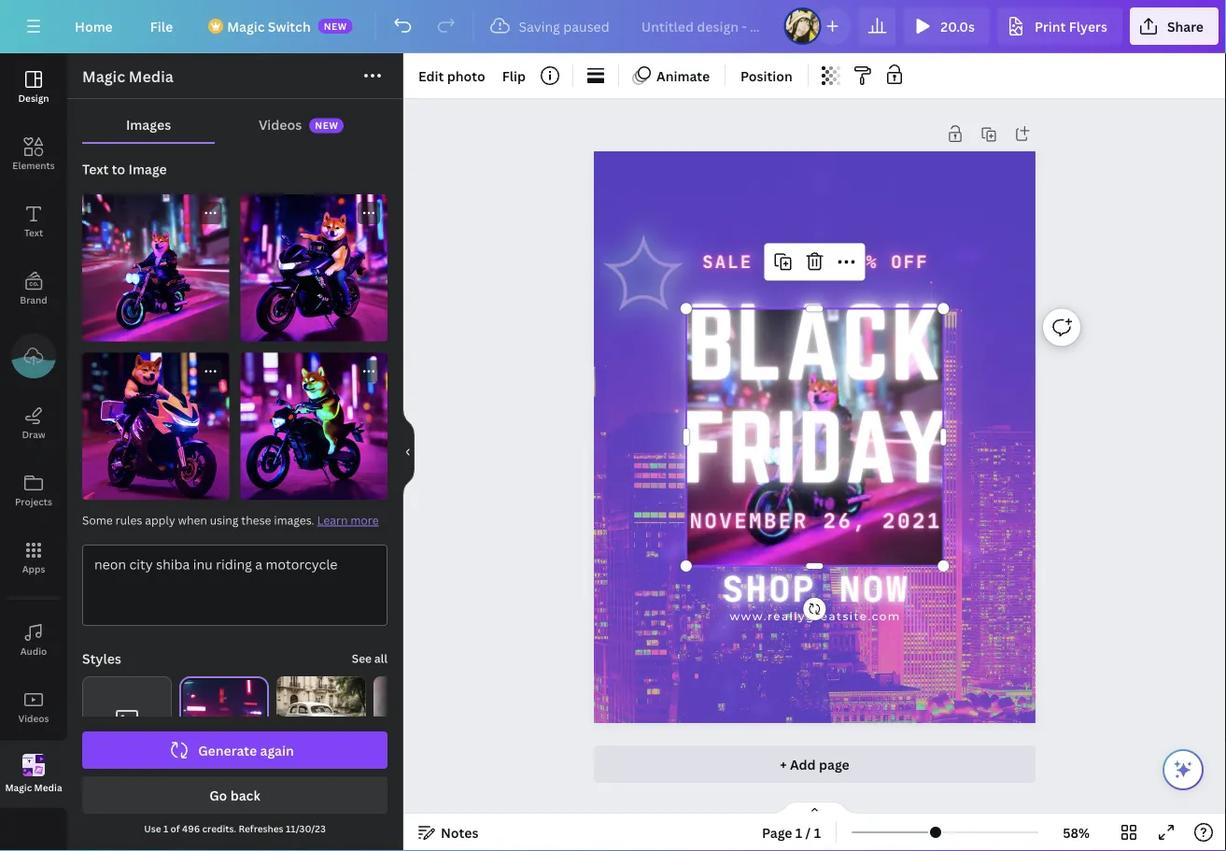 Task type: describe. For each thing, give the bounding box(es) containing it.
back
[[230, 786, 260, 804]]

file button
[[135, 7, 188, 45]]

0 vertical spatial videos
[[259, 115, 302, 133]]

11/30/23
[[286, 822, 326, 835]]

text for text to image
[[82, 160, 109, 178]]

saving paused status
[[482, 15, 619, 37]]

draw
[[22, 428, 45, 441]]

page
[[762, 824, 793, 841]]

images
[[126, 115, 171, 133]]

text to image
[[82, 160, 167, 178]]

+ add page button
[[594, 746, 1036, 783]]

notes button
[[411, 817, 486, 847]]

elements
[[12, 159, 55, 171]]

uploads button
[[0, 322, 67, 398]]

images button
[[82, 107, 215, 142]]

paused
[[564, 17, 610, 35]]

audio button
[[0, 606, 67, 674]]

animate
[[657, 67, 710, 85]]

edit photo button
[[411, 61, 493, 91]]

position button
[[733, 61, 800, 91]]

brand
[[20, 293, 47, 306]]

some rules apply when using these images. learn more
[[82, 512, 379, 528]]

flyers
[[1069, 17, 1108, 35]]

file
[[150, 17, 173, 35]]

projects
[[15, 495, 52, 508]]

off
[[892, 251, 929, 272]]

refreshes
[[239, 822, 284, 835]]

print flyers button
[[998, 7, 1123, 45]]

Describe an image. Include objects, colors, places... text field
[[83, 546, 387, 625]]

+ add page
[[780, 755, 850, 773]]

+
[[780, 755, 787, 773]]

1 for of
[[163, 822, 168, 835]]

media inside button
[[34, 781, 62, 794]]

20.0s
[[941, 17, 975, 35]]

page 1 / 1
[[762, 824, 821, 841]]

magic inside magic media button
[[5, 781, 32, 794]]

rules
[[115, 512, 142, 528]]

flip
[[502, 67, 526, 85]]

2021
[[883, 508, 943, 533]]

more
[[351, 512, 379, 528]]

26,
[[824, 508, 868, 533]]

switch
[[268, 17, 311, 35]]

50%
[[841, 251, 879, 272]]

see all button
[[352, 649, 388, 668]]

use 1 of 496 credits. refreshes 11/30/23
[[144, 822, 326, 835]]

magic switch
[[227, 17, 311, 35]]

image
[[128, 160, 167, 178]]

see all
[[352, 651, 388, 666]]

design
[[18, 92, 49, 104]]

all
[[375, 651, 388, 666]]

friday
[[683, 393, 950, 500]]

side panel tab list
[[0, 53, 67, 808]]

learn more link
[[317, 512, 379, 528]]

Design title text field
[[627, 7, 777, 45]]

these
[[241, 512, 271, 528]]

sale
[[703, 251, 753, 272]]

uploads
[[15, 369, 52, 382]]

black
[[688, 286, 944, 399]]

again
[[260, 741, 294, 759]]

styles
[[82, 650, 121, 668]]

edit photo
[[419, 67, 486, 85]]

november 26, 2021
[[690, 508, 943, 533]]

1 horizontal spatial to
[[804, 251, 829, 272]]

0 vertical spatial to
[[112, 160, 125, 178]]

apps button
[[0, 524, 67, 591]]

go
[[209, 786, 227, 804]]

using
[[210, 512, 239, 528]]



Task type: locate. For each thing, give the bounding box(es) containing it.
saving paused
[[519, 17, 610, 35]]

share button
[[1130, 7, 1219, 45]]

shop
[[723, 567, 816, 610]]

text button
[[0, 188, 67, 255]]

learn
[[317, 512, 348, 528]]

media down videos button
[[34, 781, 62, 794]]

2 horizontal spatial 1
[[814, 824, 821, 841]]

flip button
[[495, 61, 533, 91]]

0 horizontal spatial 1
[[163, 822, 168, 835]]

see
[[352, 651, 372, 666]]

use
[[144, 822, 161, 835]]

position
[[741, 67, 793, 85]]

/
[[806, 824, 811, 841]]

2 vertical spatial magic
[[5, 781, 32, 794]]

1 horizontal spatial magic
[[82, 66, 125, 86]]

0 horizontal spatial media
[[34, 781, 62, 794]]

magic media button
[[0, 741, 67, 808]]

1
[[163, 822, 168, 835], [796, 824, 803, 841], [814, 824, 821, 841]]

to right up
[[804, 251, 829, 272]]

20.0s button
[[904, 7, 990, 45]]

1 horizontal spatial text
[[82, 160, 109, 178]]

draw button
[[0, 390, 67, 457]]

new inside the main 'menu bar'
[[324, 20, 347, 32]]

main menu bar
[[0, 0, 1227, 53]]

0 vertical spatial media
[[129, 66, 174, 86]]

magic inside the main 'menu bar'
[[227, 17, 265, 35]]

videos
[[259, 115, 302, 133], [18, 712, 49, 725]]

generate again button
[[82, 732, 388, 769]]

apps
[[22, 562, 45, 575]]

text
[[82, 160, 109, 178], [24, 226, 43, 239]]

design button
[[0, 53, 67, 121]]

photo
[[447, 67, 486, 85]]

up
[[766, 251, 791, 272]]

magic media down videos button
[[5, 781, 62, 794]]

0 vertical spatial new
[[324, 20, 347, 32]]

print
[[1035, 17, 1066, 35]]

media up images button in the left top of the page
[[129, 66, 174, 86]]

when
[[178, 512, 207, 528]]

hide image
[[403, 407, 415, 497]]

apply
[[145, 512, 175, 528]]

0 horizontal spatial magic media
[[5, 781, 62, 794]]

shop now
[[723, 567, 910, 610]]

0 horizontal spatial to
[[112, 160, 125, 178]]

saving
[[519, 17, 560, 35]]

magic down videos button
[[5, 781, 32, 794]]

58%
[[1063, 824, 1090, 841]]

text inside button
[[24, 226, 43, 239]]

neon city shiba inu riding a motorcycle image
[[82, 194, 229, 341], [241, 194, 388, 341], [82, 353, 229, 500], [241, 353, 388, 500]]

www.reallygreatsite.com
[[730, 610, 901, 623]]

magic left 'switch'
[[227, 17, 265, 35]]

1 vertical spatial text
[[24, 226, 43, 239]]

1 horizontal spatial 1
[[796, 824, 803, 841]]

496
[[182, 822, 200, 835]]

0 horizontal spatial text
[[24, 226, 43, 239]]

sale up to 50% off
[[703, 251, 929, 272]]

text left image
[[82, 160, 109, 178]]

1 left of
[[163, 822, 168, 835]]

1 vertical spatial magic media
[[5, 781, 62, 794]]

of
[[171, 822, 180, 835]]

brand button
[[0, 255, 67, 322]]

1 left '/'
[[796, 824, 803, 841]]

generate
[[198, 741, 257, 759]]

generate again
[[198, 741, 294, 759]]

0 horizontal spatial videos
[[18, 712, 49, 725]]

0 vertical spatial magic media
[[82, 66, 174, 86]]

magic down home
[[82, 66, 125, 86]]

0 vertical spatial magic
[[227, 17, 265, 35]]

2 horizontal spatial magic
[[227, 17, 265, 35]]

1 vertical spatial videos
[[18, 712, 49, 725]]

magic media inside button
[[5, 781, 62, 794]]

1 vertical spatial magic
[[82, 66, 125, 86]]

magic media
[[82, 66, 174, 86], [5, 781, 62, 794]]

animate button
[[627, 61, 718, 91]]

magic
[[227, 17, 265, 35], [82, 66, 125, 86], [5, 781, 32, 794]]

audio
[[20, 645, 47, 657]]

share
[[1168, 17, 1204, 35]]

0 horizontal spatial magic
[[5, 781, 32, 794]]

canva assistant image
[[1172, 759, 1195, 781]]

1 vertical spatial media
[[34, 781, 62, 794]]

1 vertical spatial to
[[804, 251, 829, 272]]

some
[[82, 512, 113, 528]]

videos inside videos button
[[18, 712, 49, 725]]

notes
[[441, 824, 479, 841]]

show pages image
[[770, 801, 860, 816]]

now
[[840, 567, 910, 610]]

1 for /
[[796, 824, 803, 841]]

elements button
[[0, 121, 67, 188]]

magic media up the images
[[82, 66, 174, 86]]

1 horizontal spatial media
[[129, 66, 174, 86]]

text for text
[[24, 226, 43, 239]]

page
[[819, 755, 850, 773]]

58% button
[[1046, 817, 1107, 847]]

edit
[[419, 67, 444, 85]]

1 right '/'
[[814, 824, 821, 841]]

images.
[[274, 512, 315, 528]]

go back button
[[82, 776, 388, 814]]

1 horizontal spatial videos
[[259, 115, 302, 133]]

go back
[[209, 786, 260, 804]]

projects button
[[0, 457, 67, 524]]

1 vertical spatial new
[[315, 119, 339, 132]]

home
[[75, 17, 113, 35]]

videos button
[[0, 674, 67, 741]]

to left image
[[112, 160, 125, 178]]

0 vertical spatial text
[[82, 160, 109, 178]]

1 horizontal spatial magic media
[[82, 66, 174, 86]]

home link
[[60, 7, 128, 45]]

november
[[690, 508, 809, 533]]

text up brand button at the left
[[24, 226, 43, 239]]

credits.
[[202, 822, 236, 835]]

new
[[324, 20, 347, 32], [315, 119, 339, 132]]

print flyers
[[1035, 17, 1108, 35]]



Task type: vqa. For each thing, say whether or not it's contained in the screenshot.
Share
yes



